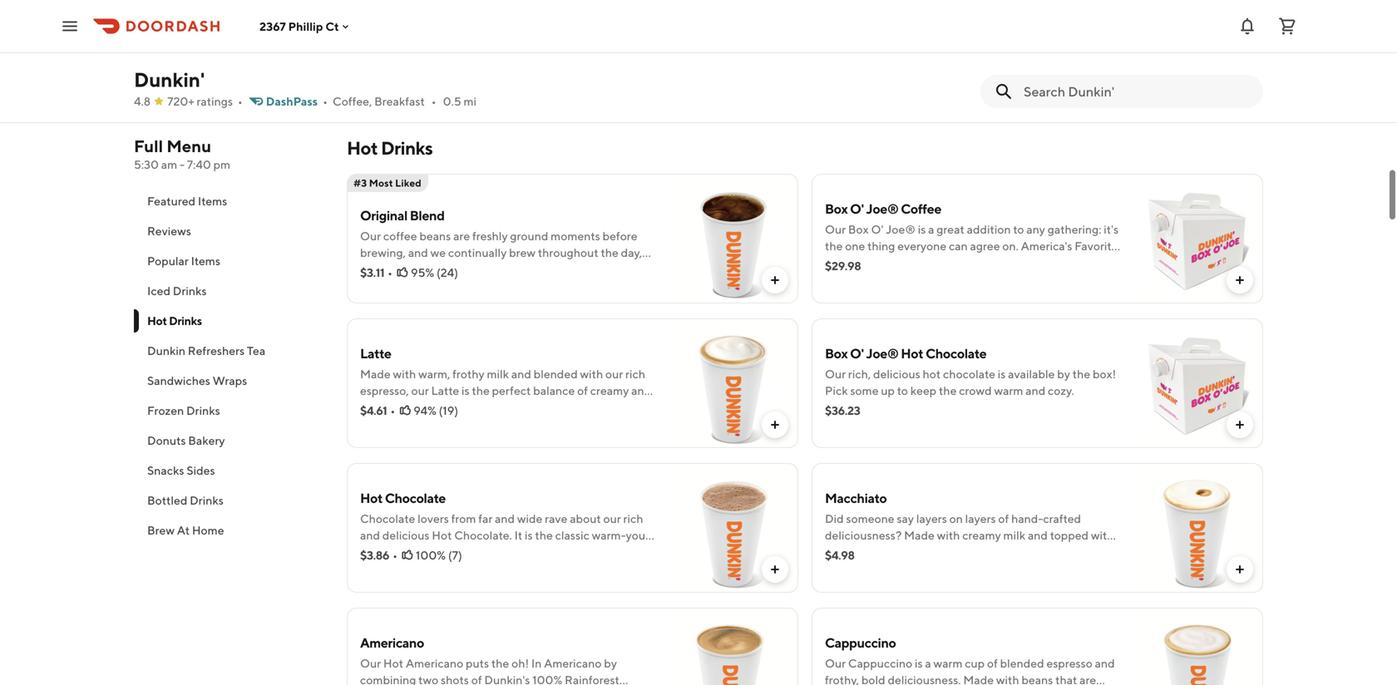 Task type: vqa. For each thing, say whether or not it's contained in the screenshot.
Make 5 required selections - $15.95
no



Task type: locate. For each thing, give the bounding box(es) containing it.
two inside our iced americano blends two shots of dunkin's 100% rainforest alliance certified™ espresso richness with water for a refreshing, espresso-forward cup of woah!
[[972, 20, 992, 33]]

for
[[378, 53, 393, 67], [857, 53, 872, 67]]

0 items, open order cart image
[[1278, 16, 1298, 36]]

1 vertical spatial by
[[604, 657, 617, 670]]

notification bell image
[[1238, 16, 1258, 36]]

1 vertical spatial milk
[[487, 367, 509, 381]]

0 vertical spatial blended
[[492, 36, 536, 50]]

0 horizontal spatial espresso,
[[360, 384, 409, 398]]

• right $4.61
[[390, 404, 395, 418]]

shots down deliciousness?
[[847, 545, 876, 559]]

0 horizontal spatial macchiato
[[825, 490, 887, 506]]

iced inside our iced americano blends two shots of dunkin's 100% rainforest alliance certified™ espresso richness with water for a refreshing, espresso-forward cup of woah!
[[848, 20, 872, 33]]

cup down richness
[[1036, 53, 1056, 67]]

o' for box o' joe® hot chocolate our rich, delicious hot chocolate is available by the box! pick some up to keep the crowd warm and cozy. $36.23
[[850, 346, 864, 361]]

1 horizontal spatial up
[[881, 384, 895, 398]]

chocolate up treat.
[[360, 512, 415, 526]]

100%
[[1086, 20, 1116, 33], [416, 549, 446, 562], [532, 673, 562, 685]]

frothy up goin'.
[[453, 367, 485, 381]]

2 horizontal spatial iced
[[848, 20, 872, 33]]

1 o' from the top
[[850, 201, 864, 217]]

0 vertical spatial dunkin's
[[1038, 20, 1084, 33]]

1 vertical spatial joe®
[[866, 346, 899, 361]]

hot down lovers
[[432, 529, 452, 542]]

americano inside our iced americano blends two shots of dunkin's 100% rainforest alliance certified™ espresso richness with water for a refreshing, espresso-forward cup of woah!
[[874, 20, 932, 33]]

a
[[395, 53, 401, 67], [874, 53, 880, 67], [436, 545, 442, 559]]

with
[[407, 545, 434, 559]]

hot
[[347, 137, 378, 159], [147, 314, 167, 328], [901, 346, 923, 361], [360, 490, 383, 506], [432, 529, 452, 542], [383, 657, 403, 670]]

1 horizontal spatial delicious
[[873, 367, 921, 381]]

did
[[825, 512, 844, 526]]

2 horizontal spatial milk
[[1004, 529, 1026, 542]]

certified™
[[927, 36, 985, 50]]

espresso, down say
[[891, 545, 940, 559]]

1 horizontal spatial macchiato
[[962, 545, 1018, 559]]

iced inside our iced cappuccino is brewed with freshly ground espresso beans and then blended with milk served over ice for a refreshing cup of frothy and bold deliciousness.
[[383, 20, 407, 33]]

for inside our iced cappuccino is brewed with freshly ground espresso beans and then blended with milk served over ice for a refreshing cup of frothy and bold deliciousness.
[[378, 53, 393, 67]]

say
[[897, 512, 914, 526]]

americano left puts
[[406, 657, 463, 670]]

by inside americano our hot americano puts the oh! in americano by combining two shots of dunkin's 100% rainfores
[[604, 657, 617, 670]]

of left hand-
[[998, 512, 1009, 526]]

drinks inside button
[[173, 284, 207, 298]]

espresso, inside latte made with warm, frothy milk and blended with our rich espresso, our latte is the perfect balance of creamy and smooth to get you goin'.
[[360, 384, 409, 398]]

• left 0.5
[[432, 94, 436, 108]]

of up for.
[[878, 545, 889, 559]]

shots down puts
[[441, 673, 469, 685]]

iced cappuccino image
[[669, 0, 798, 101]]

snacks
[[147, 464, 184, 477]]

0 vertical spatial delicious
[[873, 367, 921, 381]]

warm,
[[418, 367, 450, 381]]

1 vertical spatial delicious
[[382, 529, 430, 542]]

0 horizontal spatial latte
[[360, 346, 391, 361]]

0 vertical spatial macchiato
[[825, 490, 887, 506]]

dunkin
[[147, 344, 185, 358]]

2 for from the left
[[857, 53, 872, 67]]

americano image
[[669, 608, 798, 685]]

0 horizontal spatial to
[[402, 400, 413, 414]]

made up smooth
[[360, 367, 391, 381]]

0 horizontal spatial two
[[418, 673, 439, 685]]

add item to cart image
[[1233, 71, 1247, 84], [1233, 274, 1247, 287], [1233, 418, 1247, 432], [769, 563, 782, 576]]

drinks for 'iced drinks' button
[[173, 284, 207, 298]]

espresso inside our iced cappuccino is brewed with freshly ground espresso beans and then blended with milk served over ice for a refreshing cup of frothy and bold deliciousness.
[[360, 36, 406, 50]]

• right $3.86
[[393, 549, 398, 562]]

is right it at the left
[[525, 529, 533, 542]]

drinks for bottled drinks "button"
[[190, 494, 224, 507]]

the right love
[[584, 545, 602, 559]]

is
[[476, 20, 484, 33], [998, 367, 1006, 381], [462, 384, 470, 398], [525, 529, 533, 542], [1020, 545, 1028, 559]]

0 vertical spatial rich
[[626, 367, 645, 381]]

cappuccino
[[409, 20, 473, 33], [825, 635, 896, 651]]

milk for our
[[563, 36, 586, 50]]

0 vertical spatial creamy
[[590, 384, 629, 398]]

shots inside americano our hot americano puts the oh! in americano by combining two shots of dunkin's 100% rainfores
[[441, 673, 469, 685]]

1 vertical spatial frothy
[[453, 367, 485, 381]]

is up warm at bottom
[[998, 367, 1006, 381]]

to
[[897, 384, 908, 398], [402, 400, 413, 414]]

dunkin refreshers tea button
[[134, 336, 327, 366]]

is inside macchiato did someone say layers on layers of hand-crafted deliciousness? made with creamy milk and topped with two shots of espresso, our macchiato is just what you're looking for.
[[1020, 545, 1028, 559]]

box for box o' joe® hot chocolate our rich, delicious hot chocolate is available by the box! pick some up to keep the crowd warm and cozy. $36.23
[[825, 346, 848, 361]]

2 horizontal spatial two
[[972, 20, 992, 33]]

100% up the woah!
[[1086, 20, 1116, 33]]

0 horizontal spatial shots
[[441, 673, 469, 685]]

95% (24)
[[411, 266, 458, 279]]

drinks down popular items
[[173, 284, 207, 298]]

rave
[[545, 512, 568, 526]]

two inside americano our hot americano puts the oh! in americano by combining two shots of dunkin's 100% rainfores
[[418, 673, 439, 685]]

milk inside macchiato did someone say layers on layers of hand-crafted deliciousness? made with creamy milk and topped with two shots of espresso, our macchiato is just what you're looking for.
[[1004, 529, 1026, 542]]

two
[[972, 20, 992, 33], [825, 545, 845, 559], [418, 673, 439, 685]]

espresso,
[[360, 384, 409, 398], [891, 545, 940, 559]]

our up rainforest
[[825, 20, 846, 33]]

1 vertical spatial up
[[360, 545, 374, 559]]

espresso up ice
[[360, 36, 406, 50]]

1 horizontal spatial layers
[[965, 512, 996, 526]]

1 horizontal spatial creamy
[[963, 529, 1001, 542]]

our up pick at bottom
[[825, 367, 846, 381]]

1 vertical spatial items
[[191, 254, 220, 268]]

o' up rich,
[[850, 346, 864, 361]]

2 vertical spatial milk
[[1004, 529, 1026, 542]]

0 horizontal spatial for
[[378, 53, 393, 67]]

2 horizontal spatial shots
[[994, 20, 1022, 33]]

cozy.
[[1048, 384, 1074, 398]]

blended down brewed at the left top of page
[[492, 36, 536, 50]]

cappuccino image
[[1134, 608, 1263, 685]]

cappuccino inside our iced cappuccino is brewed with freshly ground espresso beans and then blended with milk served over ice for a refreshing cup of frothy and bold deliciousness.
[[409, 20, 473, 33]]

1 vertical spatial espresso,
[[891, 545, 940, 559]]

latte up smooth
[[360, 346, 391, 361]]

you
[[436, 400, 455, 414]]

drinks up home
[[190, 494, 224, 507]]

0 vertical spatial hot drinks
[[347, 137, 433, 159]]

beans
[[409, 36, 440, 50]]

0 vertical spatial two
[[972, 20, 992, 33]]

1 vertical spatial latte
[[431, 384, 459, 398]]

2 joe® from the top
[[866, 346, 899, 361]]

brewed
[[486, 20, 526, 33]]

1 horizontal spatial milk
[[563, 36, 586, 50]]

a left the '(7)'
[[436, 545, 442, 559]]

joe® up rich,
[[866, 346, 899, 361]]

americano up combining
[[360, 635, 424, 651]]

lovers
[[418, 512, 449, 526]]

joe® inside box o' joe® hot chocolate our rich, delicious hot chocolate is available by the box! pick some up to keep the crowd warm and cozy. $36.23
[[866, 346, 899, 361]]

delicious
[[873, 367, 921, 381], [382, 529, 430, 542]]

and
[[442, 36, 462, 50], [529, 53, 549, 67], [511, 367, 531, 381], [631, 384, 651, 398], [1026, 384, 1046, 398], [495, 512, 515, 526], [360, 529, 380, 542], [1028, 529, 1048, 542]]

hot inside box o' joe® hot chocolate our rich, delicious hot chocolate is available by the box! pick some up to keep the crowd warm and cozy. $36.23
[[901, 346, 923, 361]]

for.
[[867, 562, 883, 576]]

milk for macchiato
[[1004, 529, 1026, 542]]

rainforest
[[825, 36, 880, 50]]

latte up you
[[431, 384, 459, 398]]

crowd
[[959, 384, 992, 398]]

what
[[1052, 545, 1078, 559]]

macchiato down on
[[962, 545, 1018, 559]]

0 horizontal spatial cappuccino
[[409, 20, 473, 33]]

1 horizontal spatial 100%
[[532, 673, 562, 685]]

o' up $29.98
[[850, 201, 864, 217]]

brew
[[147, 524, 175, 537]]

1 vertical spatial blended
[[534, 367, 578, 381]]

blend
[[410, 208, 445, 223]]

$36.23
[[825, 404, 860, 418]]

bottled drinks
[[147, 494, 224, 507]]

a inside our iced cappuccino is brewed with freshly ground espresso beans and then blended with milk served over ice for a refreshing cup of frothy and bold deliciousness.
[[395, 53, 401, 67]]

0 vertical spatial box
[[825, 201, 848, 217]]

add item to cart image for box o' joe® coffee
[[1233, 274, 1247, 287]]

hot up hot in the right bottom of the page
[[901, 346, 923, 361]]

is up goin'.
[[462, 384, 470, 398]]

our inside our iced americano blends two shots of dunkin's 100% rainforest alliance certified™ espresso richness with water for a refreshing, espresso-forward cup of woah!
[[825, 20, 846, 33]]

far
[[478, 512, 493, 526]]

0 vertical spatial items
[[198, 194, 227, 208]]

joe® left coffee
[[866, 201, 899, 217]]

creamy down on
[[963, 529, 1001, 542]]

milk up perfect
[[487, 367, 509, 381]]

1 vertical spatial creamy
[[963, 529, 1001, 542]]

milk inside latte made with warm, frothy milk and blended with our rich espresso, our latte is the perfect balance of creamy and smooth to get you goin'.
[[487, 367, 509, 381]]

1 vertical spatial two
[[825, 545, 845, 559]]

milk down freshly
[[563, 36, 586, 50]]

drinks up bakery
[[186, 404, 220, 418]]

1 layers from the left
[[916, 512, 947, 526]]

1 vertical spatial add item to cart image
[[769, 418, 782, 432]]

1 horizontal spatial a
[[436, 545, 442, 559]]

with
[[528, 20, 551, 33], [538, 36, 561, 50], [1081, 36, 1104, 50], [393, 367, 416, 381], [580, 367, 603, 381], [937, 529, 960, 542], [1091, 529, 1114, 542]]

cup inside our iced americano blends two shots of dunkin's 100% rainforest alliance certified™ espresso richness with water for a refreshing, espresso-forward cup of woah!
[[1036, 53, 1056, 67]]

box
[[825, 201, 848, 217], [825, 346, 848, 361]]

hot drinks up #3 most liked
[[347, 137, 433, 159]]

menu
[[167, 136, 211, 156]]

1 horizontal spatial iced
[[383, 20, 407, 33]]

1 for from the left
[[378, 53, 393, 67]]

add item to cart image for did someone say layers on layers of hand-crafted deliciousness? made with creamy milk and topped with two shots of espresso, our macchiato is just what you're looking for.
[[1233, 563, 1247, 576]]

layers left on
[[916, 512, 947, 526]]

0 horizontal spatial by
[[604, 657, 617, 670]]

100% inside our iced americano blends two shots of dunkin's 100% rainforest alliance certified™ espresso richness with water for a refreshing, espresso-forward cup of woah!
[[1086, 20, 1116, 33]]

topped
[[1050, 529, 1089, 542]]

• left "coffee,"
[[323, 94, 328, 108]]

0 vertical spatial to
[[897, 384, 908, 398]]

smooth
[[360, 400, 400, 414]]

$3.86 •
[[360, 549, 398, 562]]

served
[[588, 36, 623, 50]]

items right popular at top left
[[191, 254, 220, 268]]

iced drinks
[[147, 284, 207, 298]]

ground
[[592, 20, 630, 33]]

0 vertical spatial shots
[[994, 20, 1022, 33]]

2 vertical spatial shots
[[441, 673, 469, 685]]

mi
[[464, 94, 477, 108]]

our up combining
[[360, 657, 381, 670]]

alliance
[[882, 36, 925, 50]]

of inside our iced cappuccino is brewed with freshly ground espresso beans and then blended with milk served over ice for a refreshing cup of frothy and bold deliciousness.
[[482, 53, 492, 67]]

of down puts
[[471, 673, 482, 685]]

pick
[[825, 384, 848, 398]]

add item to cart image
[[769, 274, 782, 287], [769, 418, 782, 432], [1233, 563, 1247, 576]]

two up looking
[[825, 545, 845, 559]]

layers right on
[[965, 512, 996, 526]]

box up $29.98
[[825, 201, 848, 217]]

0 vertical spatial 100%
[[1086, 20, 1116, 33]]

course,
[[501, 545, 539, 559]]

0 vertical spatial espresso,
[[360, 384, 409, 398]]

brew at home
[[147, 524, 224, 537]]

#3 most liked
[[353, 177, 422, 189]]

1 horizontal spatial espresso
[[987, 36, 1033, 50]]

box up pick at bottom
[[825, 346, 848, 361]]

2 box from the top
[[825, 346, 848, 361]]

shots up the forward
[[994, 20, 1022, 33]]

is up 'then'
[[476, 20, 484, 33]]

blended up balance
[[534, 367, 578, 381]]

• right ratings
[[238, 94, 243, 108]]

1 horizontal spatial latte
[[431, 384, 459, 398]]

1 vertical spatial to
[[402, 400, 413, 414]]

our up ice
[[360, 20, 381, 33]]

drinks inside button
[[186, 404, 220, 418]]

creamy
[[590, 384, 629, 398], [963, 529, 1001, 542]]

looking
[[825, 562, 864, 576]]

up inside box o' joe® hot chocolate our rich, delicious hot chocolate is available by the box! pick some up to keep the crowd warm and cozy. $36.23
[[881, 384, 895, 398]]

1 joe® from the top
[[866, 201, 899, 217]]

iced
[[383, 20, 407, 33], [848, 20, 872, 33], [147, 284, 171, 298]]

our
[[606, 367, 623, 381], [411, 384, 429, 398], [603, 512, 621, 526], [942, 545, 960, 559]]

0 horizontal spatial layers
[[916, 512, 947, 526]]

a inside hot chocolate chocolate lovers from far and wide rave about our rich and delicious hot chocolate. it is the classic warm-you- up treat.  with a donut? of course, we love the classics together.
[[436, 545, 442, 559]]

cup inside our iced cappuccino is brewed with freshly ground espresso beans and then blended with milk served over ice for a refreshing cup of frothy and bold deliciousness.
[[459, 53, 479, 67]]

$3.11
[[360, 266, 384, 279]]

drinks
[[381, 137, 433, 159], [173, 284, 207, 298], [169, 314, 202, 328], [186, 404, 220, 418], [190, 494, 224, 507]]

made inside macchiato did someone say layers on layers of hand-crafted deliciousness? made with creamy milk and topped with two shots of espresso, our macchiato is just what you're looking for.
[[904, 529, 935, 542]]

0 horizontal spatial cup
[[459, 53, 479, 67]]

1 vertical spatial macchiato
[[962, 545, 1018, 559]]

macchiato did someone say layers on layers of hand-crafted deliciousness? made with creamy milk and topped with two shots of espresso, our macchiato is just what you're looking for.
[[825, 490, 1114, 576]]

espresso up the forward
[[987, 36, 1033, 50]]

two inside macchiato did someone say layers on layers of hand-crafted deliciousness? made with creamy milk and topped with two shots of espresso, our macchiato is just what you're looking for.
[[825, 545, 845, 559]]

a right ice
[[395, 53, 401, 67]]

the left oh! on the left of page
[[491, 657, 509, 670]]

joe® for hot
[[866, 346, 899, 361]]

chocolate up chocolate
[[926, 346, 987, 361]]

1 horizontal spatial cappuccino
[[825, 635, 896, 651]]

delicious up keep
[[873, 367, 921, 381]]

1 horizontal spatial two
[[825, 545, 845, 559]]

• right $3.11
[[388, 266, 393, 279]]

milk inside our iced cappuccino is brewed with freshly ground espresso beans and then blended with milk served over ice for a refreshing cup of frothy and bold deliciousness.
[[563, 36, 586, 50]]

1 horizontal spatial shots
[[847, 545, 876, 559]]

creamy inside latte made with warm, frothy milk and blended with our rich espresso, our latte is the perfect balance of creamy and smooth to get you goin'.
[[590, 384, 629, 398]]

of down richness
[[1058, 53, 1069, 67]]

hot up combining
[[383, 657, 403, 670]]

1 horizontal spatial espresso,
[[891, 545, 940, 559]]

is left the just
[[1020, 545, 1028, 559]]

two right blends
[[972, 20, 992, 33]]

espresso, inside macchiato did someone say layers on layers of hand-crafted deliciousness? made with creamy milk and topped with two shots of espresso, our macchiato is just what you're looking for.
[[891, 545, 940, 559]]

someone
[[846, 512, 895, 526]]

creamy right balance
[[590, 384, 629, 398]]

drinks inside "button"
[[190, 494, 224, 507]]

by inside box o' joe® hot chocolate our rich, delicious hot chocolate is available by the box! pick some up to keep the crowd warm and cozy. $36.23
[[1057, 367, 1070, 381]]

0 horizontal spatial dunkin's
[[484, 673, 530, 685]]

2 horizontal spatial a
[[874, 53, 880, 67]]

our inside americano our hot americano puts the oh! in americano by combining two shots of dunkin's 100% rainfores
[[360, 657, 381, 670]]

0 vertical spatial chocolate
[[926, 346, 987, 361]]

layers
[[916, 512, 947, 526], [965, 512, 996, 526]]

americano up alliance
[[874, 20, 932, 33]]

0 horizontal spatial hot drinks
[[147, 314, 202, 328]]

0 vertical spatial by
[[1057, 367, 1070, 381]]

1 vertical spatial cappuccino
[[825, 635, 896, 651]]

for inside our iced americano blends two shots of dunkin's 100% rainforest alliance certified™ espresso richness with water for a refreshing, espresso-forward cup of woah!
[[857, 53, 872, 67]]

snacks sides button
[[134, 456, 327, 486]]

2 horizontal spatial 100%
[[1086, 20, 1116, 33]]

0 vertical spatial milk
[[563, 36, 586, 50]]

• for $4.61 •
[[390, 404, 395, 418]]

milk down hand-
[[1004, 529, 1026, 542]]

o' inside box o' joe® hot chocolate our rich, delicious hot chocolate is available by the box! pick some up to keep the crowd warm and cozy. $36.23
[[850, 346, 864, 361]]

cappuccino down for.
[[825, 635, 896, 651]]

up left treat.
[[360, 545, 374, 559]]

cup for forward
[[1036, 53, 1056, 67]]

0 horizontal spatial milk
[[487, 367, 509, 381]]

1 box from the top
[[825, 201, 848, 217]]

2 vertical spatial two
[[418, 673, 439, 685]]

0 vertical spatial frothy
[[495, 53, 527, 67]]

1 vertical spatial shots
[[847, 545, 876, 559]]

1 vertical spatial rich
[[623, 512, 643, 526]]

you're
[[1081, 545, 1113, 559]]

0 horizontal spatial delicious
[[382, 529, 430, 542]]

add item to cart image for original blend
[[769, 274, 782, 287]]

of right balance
[[577, 384, 588, 398]]

the up the we
[[535, 529, 553, 542]]

made down say
[[904, 529, 935, 542]]

with inside our iced americano blends two shots of dunkin's 100% rainforest alliance certified™ espresso richness with water for a refreshing, espresso-forward cup of woah!
[[1081, 36, 1104, 50]]

delicious up with
[[382, 529, 430, 542]]

0 vertical spatial joe®
[[866, 201, 899, 217]]

milk
[[563, 36, 586, 50], [487, 367, 509, 381], [1004, 529, 1026, 542]]

1 vertical spatial made
[[904, 529, 935, 542]]

2367 phillip ct button
[[260, 19, 352, 33]]

is inside box o' joe® hot chocolate our rich, delicious hot chocolate is available by the box! pick some up to keep the crowd warm and cozy. $36.23
[[998, 367, 1006, 381]]

2 o' from the top
[[850, 346, 864, 361]]

joe®
[[866, 201, 899, 217], [866, 346, 899, 361]]

latte made with warm, frothy milk and blended with our rich espresso, our latte is the perfect balance of creamy and smooth to get you goin'.
[[360, 346, 651, 414]]

0 vertical spatial latte
[[360, 346, 391, 361]]

(19)
[[439, 404, 458, 418]]

(7)
[[448, 549, 462, 562]]

dunkin's up richness
[[1038, 20, 1084, 33]]

original blend image
[[669, 174, 798, 304]]

iced down popular at top left
[[147, 284, 171, 298]]

the down hot in the right bottom of the page
[[939, 384, 957, 398]]

0 vertical spatial add item to cart image
[[769, 274, 782, 287]]

0 horizontal spatial iced
[[147, 284, 171, 298]]

2 espresso from the left
[[987, 36, 1033, 50]]

chocolate
[[943, 367, 996, 381]]

woah!
[[1071, 53, 1104, 67]]

by right in
[[604, 657, 617, 670]]

latte image
[[669, 319, 798, 448]]

add item to cart image for made with warm, frothy milk and blended with our rich espresso, our latte is the perfect balance of creamy and smooth to get you goin'.
[[769, 418, 782, 432]]

keep
[[911, 384, 937, 398]]

to left keep
[[897, 384, 908, 398]]

0 horizontal spatial made
[[360, 367, 391, 381]]

hot drinks down iced drinks
[[147, 314, 202, 328]]

iced for americano
[[848, 20, 872, 33]]

macchiato up someone at the bottom of page
[[825, 490, 887, 506]]

iced up "refreshing"
[[383, 20, 407, 33]]

2 vertical spatial 100%
[[532, 673, 562, 685]]

• for dashpass •
[[323, 94, 328, 108]]

box inside box o' joe® hot chocolate our rich, delicious hot chocolate is available by the box! pick some up to keep the crowd warm and cozy. $36.23
[[825, 346, 848, 361]]

1 vertical spatial hot drinks
[[147, 314, 202, 328]]

1 horizontal spatial by
[[1057, 367, 1070, 381]]

shots inside macchiato did someone say layers on layers of hand-crafted deliciousness? made with creamy milk and topped with two shots of espresso, our macchiato is just what you're looking for.
[[847, 545, 876, 559]]

by up cozy.
[[1057, 367, 1070, 381]]

combining
[[360, 673, 416, 685]]

sandwiches wraps button
[[134, 366, 327, 396]]

for down rainforest
[[857, 53, 872, 67]]

1 horizontal spatial for
[[857, 53, 872, 67]]

chocolate up lovers
[[385, 490, 446, 506]]

1 horizontal spatial frothy
[[495, 53, 527, 67]]

$4.98
[[825, 549, 855, 562]]

1 horizontal spatial made
[[904, 529, 935, 542]]

espresso inside our iced americano blends two shots of dunkin's 100% rainforest alliance certified™ espresso richness with water for a refreshing, espresso-forward cup of woah!
[[987, 36, 1033, 50]]

iced for cappuccino
[[383, 20, 407, 33]]

espresso, up smooth
[[360, 384, 409, 398]]

0 vertical spatial up
[[881, 384, 895, 398]]

1 vertical spatial o'
[[850, 346, 864, 361]]

100% down in
[[532, 673, 562, 685]]

to left get
[[402, 400, 413, 414]]

1 horizontal spatial dunkin's
[[1038, 20, 1084, 33]]

richness
[[1035, 36, 1079, 50]]

coffee,
[[333, 94, 372, 108]]

cappuccino up beans
[[409, 20, 473, 33]]

1 horizontal spatial cup
[[1036, 53, 1056, 67]]

0 horizontal spatial up
[[360, 545, 374, 559]]

0 horizontal spatial frothy
[[453, 367, 485, 381]]

the inside americano our hot americano puts the oh! in americano by combining two shots of dunkin's 100% rainfores
[[491, 657, 509, 670]]

1 cup from the left
[[459, 53, 479, 67]]

items for popular items
[[191, 254, 220, 268]]

up right some at bottom
[[881, 384, 895, 398]]

dunkin's down oh! on the left of page
[[484, 673, 530, 685]]

delicious inside hot chocolate chocolate lovers from far and wide rave about our rich and delicious hot chocolate. it is the classic warm-you- up treat.  with a donut? of course, we love the classics together.
[[382, 529, 430, 542]]

1 vertical spatial chocolate
[[385, 490, 446, 506]]

1 vertical spatial dunkin's
[[484, 673, 530, 685]]

made inside latte made with warm, frothy milk and blended with our rich espresso, our latte is the perfect balance of creamy and smooth to get you goin'.
[[360, 367, 391, 381]]

a down rainforest
[[874, 53, 880, 67]]

hot chocolate chocolate lovers from far and wide rave about our rich and delicious hot chocolate. it is the classic warm-you- up treat.  with a donut? of course, we love the classics together.
[[360, 490, 651, 576]]

2 cup from the left
[[1036, 53, 1056, 67]]

0 horizontal spatial espresso
[[360, 36, 406, 50]]

0 vertical spatial cappuccino
[[409, 20, 473, 33]]

2 vertical spatial add item to cart image
[[1233, 563, 1247, 576]]

of down 'then'
[[482, 53, 492, 67]]

items up reviews button
[[198, 194, 227, 208]]

am
[[161, 158, 177, 171]]

1 espresso from the left
[[360, 36, 406, 50]]



Task type: describe. For each thing, give the bounding box(es) containing it.
americano right in
[[544, 657, 602, 670]]

sandwiches
[[147, 374, 210, 388]]

2367
[[260, 19, 286, 33]]

refreshing
[[404, 53, 457, 67]]

add item to cart image for box o' joe® hot chocolate
[[1233, 418, 1247, 432]]

frothy inside our iced cappuccino is brewed with freshly ground espresso beans and then blended with milk served over ice for a refreshing cup of frothy and bold deliciousness.
[[495, 53, 527, 67]]

frozen drinks button
[[134, 396, 327, 426]]

box for box o' joe® coffee
[[825, 201, 848, 217]]

of inside latte made with warm, frothy milk and blended with our rich espresso, our latte is the perfect balance of creamy and smooth to get you goin'.
[[577, 384, 588, 398]]

drinks up liked on the left
[[381, 137, 433, 159]]

hot chocolate image
[[669, 463, 798, 593]]

blended inside latte made with warm, frothy milk and blended with our rich espresso, our latte is the perfect balance of creamy and smooth to get you goin'.
[[534, 367, 578, 381]]

donuts
[[147, 434, 186, 447]]

a inside our iced americano blends two shots of dunkin's 100% rainforest alliance certified™ espresso richness with water for a refreshing, espresso-forward cup of woah!
[[874, 53, 880, 67]]

drinks for frozen drinks button
[[186, 404, 220, 418]]

together.
[[360, 562, 408, 576]]

7:40
[[187, 158, 211, 171]]

box o' joe® hot chocolate image
[[1134, 319, 1263, 448]]

drinks down iced drinks
[[169, 314, 202, 328]]

box o' joe® coffee
[[825, 201, 942, 217]]

dashpass
[[266, 94, 318, 108]]

wide
[[517, 512, 543, 526]]

0 horizontal spatial 100%
[[416, 549, 446, 562]]

frothy inside latte made with warm, frothy milk and blended with our rich espresso, our latte is the perfect balance of creamy and smooth to get you goin'.
[[453, 367, 485, 381]]

water
[[825, 53, 855, 67]]

100% inside americano our hot americano puts the oh! in americano by combining two shots of dunkin's 100% rainfores
[[532, 673, 562, 685]]

2 vertical spatial chocolate
[[360, 512, 415, 526]]

popular items
[[147, 254, 220, 268]]

bakery
[[188, 434, 225, 447]]

some
[[850, 384, 879, 398]]

popular items button
[[134, 246, 327, 276]]

balance
[[533, 384, 575, 398]]

classic
[[555, 529, 590, 542]]

and inside macchiato did someone say layers on layers of hand-crafted deliciousness? made with creamy milk and topped with two shots of espresso, our macchiato is just what you're looking for.
[[1028, 529, 1048, 542]]

you-
[[626, 529, 651, 542]]

the inside latte made with warm, frothy milk and blended with our rich espresso, our latte is the perfect balance of creamy and smooth to get you goin'.
[[472, 384, 490, 398]]

iced inside button
[[147, 284, 171, 298]]

is inside latte made with warm, frothy milk and blended with our rich espresso, our latte is the perfect balance of creamy and smooth to get you goin'.
[[462, 384, 470, 398]]

treat.
[[376, 545, 405, 559]]

chocolate inside box o' joe® hot chocolate our rich, delicious hot chocolate is available by the box! pick some up to keep the crowd warm and cozy. $36.23
[[926, 346, 987, 361]]

frozen
[[147, 404, 184, 418]]

of up richness
[[1025, 20, 1035, 33]]

get
[[416, 400, 433, 414]]

rich inside hot chocolate chocolate lovers from far and wide rave about our rich and delicious hot chocolate. it is the classic warm-you- up treat.  with a donut? of course, we love the classics together.
[[623, 512, 643, 526]]

the left box!
[[1073, 367, 1091, 381]]

5:30
[[134, 158, 159, 171]]

macchiato image
[[1134, 463, 1263, 593]]

2367 phillip ct
[[260, 19, 339, 33]]

720+ ratings •
[[167, 94, 243, 108]]

of inside americano our hot americano puts the oh! in americano by combining two shots of dunkin's 100% rainfores
[[471, 673, 482, 685]]

Item Search search field
[[1024, 82, 1250, 101]]

oh!
[[512, 657, 529, 670]]

joe® for coffee
[[866, 201, 899, 217]]

box o' joe® coffee image
[[1134, 174, 1263, 304]]

our inside macchiato did someone say layers on layers of hand-crafted deliciousness? made with creamy milk and topped with two shots of espresso, our macchiato is just what you're looking for.
[[942, 545, 960, 559]]

• for $3.86 •
[[393, 549, 398, 562]]

pm
[[213, 158, 230, 171]]

cup for refreshing
[[459, 53, 479, 67]]

forward
[[993, 53, 1034, 67]]

donuts bakery
[[147, 434, 225, 447]]

available
[[1008, 367, 1055, 381]]

donut?
[[444, 545, 482, 559]]

perfect
[[492, 384, 531, 398]]

reviews
[[147, 224, 191, 238]]

full menu 5:30 am - 7:40 pm
[[134, 136, 230, 171]]

our iced americano blends two shots of dunkin's 100% rainforest alliance certified™ espresso richness with water for a refreshing, espresso-forward cup of woah!
[[825, 20, 1116, 67]]

refreshers
[[188, 344, 245, 358]]

2 layers from the left
[[965, 512, 996, 526]]

hot up treat.
[[360, 490, 383, 506]]

in
[[531, 657, 542, 670]]

our inside box o' joe® hot chocolate our rich, delicious hot chocolate is available by the box! pick some up to keep the crowd warm and cozy. $36.23
[[825, 367, 846, 381]]

add item to cart image for hot chocolate
[[769, 563, 782, 576]]

coffee, breakfast • 0.5 mi
[[333, 94, 477, 108]]

blends
[[934, 20, 970, 33]]

dunkin's inside our iced americano blends two shots of dunkin's 100% rainforest alliance certified™ espresso richness with water for a refreshing, espresso-forward cup of woah!
[[1038, 20, 1084, 33]]

dunkin refreshers tea
[[147, 344, 266, 358]]

-
[[180, 158, 185, 171]]

classics
[[604, 545, 643, 559]]

1 horizontal spatial hot drinks
[[347, 137, 433, 159]]

goin'.
[[457, 400, 486, 414]]

on
[[950, 512, 963, 526]]

4.8
[[134, 94, 151, 108]]

our inside our iced cappuccino is brewed with freshly ground espresso beans and then blended with milk served over ice for a refreshing cup of frothy and bold deliciousness.
[[360, 20, 381, 33]]

delicious inside box o' joe® hot chocolate our rich, delicious hot chocolate is available by the box! pick some up to keep the crowd warm and cozy. $36.23
[[873, 367, 921, 381]]

to inside latte made with warm, frothy milk and blended with our rich espresso, our latte is the perfect balance of creamy and smooth to get you goin'.
[[402, 400, 413, 414]]

chocolate.
[[454, 529, 512, 542]]

our inside hot chocolate chocolate lovers from far and wide rave about our rich and delicious hot chocolate. it is the classic warm-you- up treat.  with a donut? of course, we love the classics together.
[[603, 512, 621, 526]]

blended inside our iced cappuccino is brewed with freshly ground espresso beans and then blended with milk served over ice for a refreshing cup of frothy and bold deliciousness.
[[492, 36, 536, 50]]

hot inside americano our hot americano puts the oh! in americano by combining two shots of dunkin's 100% rainfores
[[383, 657, 403, 670]]

at
[[177, 524, 190, 537]]

and inside box o' joe® hot chocolate our rich, delicious hot chocolate is available by the box! pick some up to keep the crowd warm and cozy. $36.23
[[1026, 384, 1046, 398]]

just
[[1031, 545, 1050, 559]]

up inside hot chocolate chocolate lovers from far and wide rave about our rich and delicious hot chocolate. it is the classic warm-you- up treat.  with a donut? of course, we love the classics together.
[[360, 545, 374, 559]]

reviews button
[[134, 216, 327, 246]]

tea
[[247, 344, 266, 358]]

love
[[559, 545, 581, 559]]

refreshing,
[[883, 53, 939, 67]]

creamy inside macchiato did someone say layers on layers of hand-crafted deliciousness? made with creamy milk and topped with two shots of espresso, our macchiato is just what you're looking for.
[[963, 529, 1001, 542]]

home
[[192, 524, 224, 537]]

hot up the dunkin
[[147, 314, 167, 328]]

crafted
[[1043, 512, 1081, 526]]

popular
[[147, 254, 189, 268]]

featured items
[[147, 194, 227, 208]]

deliciousness.
[[578, 53, 651, 67]]

rich,
[[848, 367, 871, 381]]

hot up #3
[[347, 137, 378, 159]]

open menu image
[[60, 16, 80, 36]]

warm
[[994, 384, 1023, 398]]

donuts bakery button
[[134, 426, 327, 456]]

is inside hot chocolate chocolate lovers from far and wide rave about our rich and delicious hot chocolate. it is the classic warm-you- up treat.  with a donut? of course, we love the classics together.
[[525, 529, 533, 542]]

$4.61 •
[[360, 404, 395, 418]]

items for featured items
[[198, 194, 227, 208]]

dashpass •
[[266, 94, 328, 108]]

coffee
[[901, 201, 942, 217]]

sides
[[187, 464, 215, 477]]

dunkin's inside americano our hot americano puts the oh! in americano by combining two shots of dunkin's 100% rainfores
[[484, 673, 530, 685]]

hot
[[923, 367, 941, 381]]

$29.98
[[825, 259, 861, 273]]

shots inside our iced americano blends two shots of dunkin's 100% rainforest alliance certified™ espresso richness with water for a refreshing, espresso-forward cup of woah!
[[994, 20, 1022, 33]]

is inside our iced cappuccino is brewed with freshly ground espresso beans and then blended with milk served over ice for a refreshing cup of frothy and bold deliciousness.
[[476, 20, 484, 33]]

• for $3.11 •
[[388, 266, 393, 279]]

#3
[[353, 177, 367, 189]]

our iced cappuccino is brewed with freshly ground espresso beans and then blended with milk served over ice for a refreshing cup of frothy and bold deliciousness.
[[360, 20, 651, 67]]

snacks sides
[[147, 464, 215, 477]]

to inside box o' joe® hot chocolate our rich, delicious hot chocolate is available by the box! pick some up to keep the crowd warm and cozy. $36.23
[[897, 384, 908, 398]]

rich inside latte made with warm, frothy milk and blended with our rich espresso, our latte is the perfect balance of creamy and smooth to get you goin'.
[[626, 367, 645, 381]]

original
[[360, 208, 408, 223]]

americano our hot americano puts the oh! in americano by combining two shots of dunkin's 100% rainfores
[[360, 635, 620, 685]]

iced americano image
[[1134, 0, 1263, 101]]

hand-
[[1011, 512, 1043, 526]]

bold
[[551, 53, 575, 67]]

o' for box o' joe® coffee
[[850, 201, 864, 217]]

94%
[[414, 404, 437, 418]]



